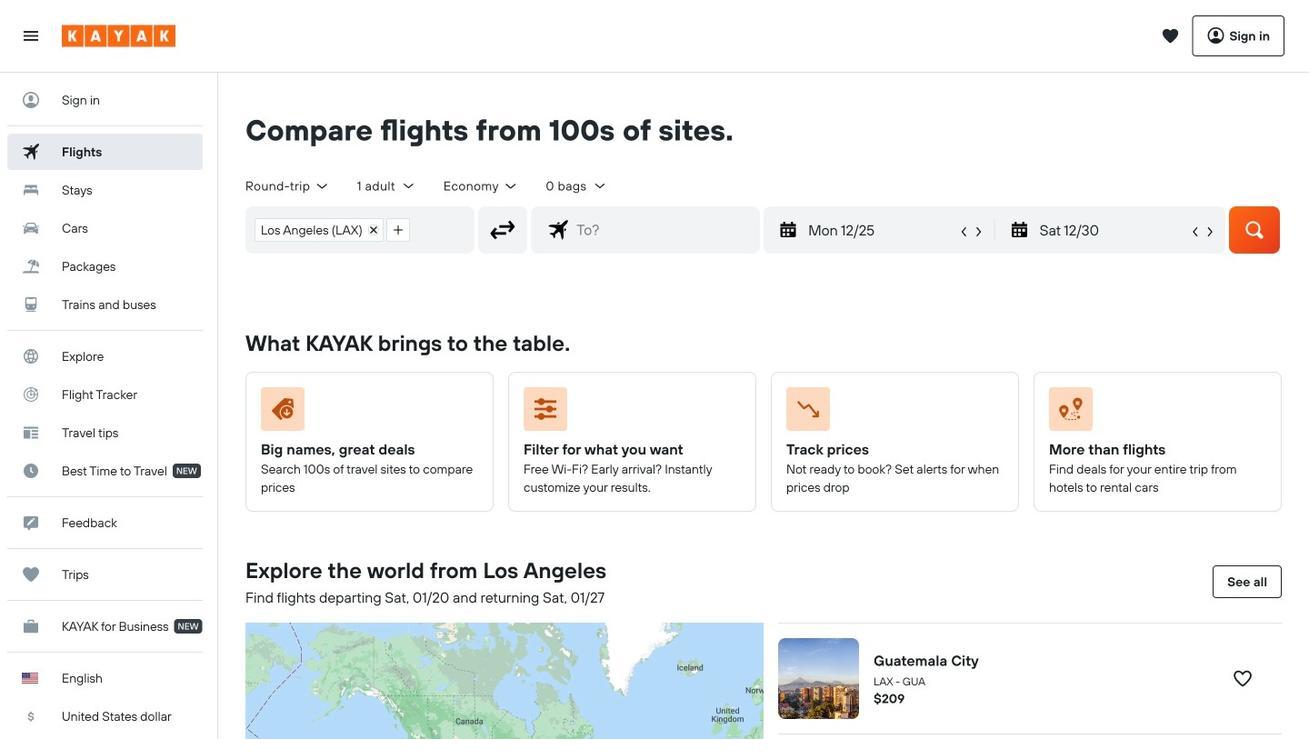 Task type: locate. For each thing, give the bounding box(es) containing it.
3 figure from the left
[[786, 387, 996, 438]]

1 figure from the left
[[261, 387, 471, 438]]

list item down trip type round-trip field
[[255, 218, 383, 242]]

list item right remove icon on the left of page
[[386, 218, 410, 242]]

figure
[[261, 387, 471, 438], [524, 387, 734, 438], [786, 387, 996, 438], [1049, 387, 1259, 438]]

list item
[[255, 218, 383, 242], [386, 218, 410, 242]]

Trip type Round-trip field
[[245, 178, 330, 194]]

1 list item from the left
[[255, 218, 383, 242]]

map region
[[40, 425, 971, 739]]

Cabin type Economy field
[[444, 178, 519, 194]]

monday december 25th element
[[808, 219, 957, 241]]

united states (english) image
[[22, 673, 38, 684]]

guatemala city image
[[778, 638, 859, 719]]

0 horizontal spatial list item
[[255, 218, 383, 242]]

1 horizontal spatial list item
[[386, 218, 410, 242]]

list
[[246, 207, 418, 253]]



Task type: vqa. For each thing, say whether or not it's contained in the screenshot.
the Trip type Round-trip field
yes



Task type: describe. For each thing, give the bounding box(es) containing it.
navigation menu image
[[22, 27, 40, 45]]

2 list item from the left
[[386, 218, 410, 242]]

swap departure airport and destination airport image
[[486, 213, 520, 247]]

2 figure from the left
[[524, 387, 734, 438]]

4 figure from the left
[[1049, 387, 1259, 438]]

remove image
[[369, 225, 378, 234]]

Flight destination input text field
[[569, 207, 759, 253]]

saturday december 30th element
[[1040, 219, 1188, 241]]

Flight origin input text field
[[418, 207, 474, 253]]



